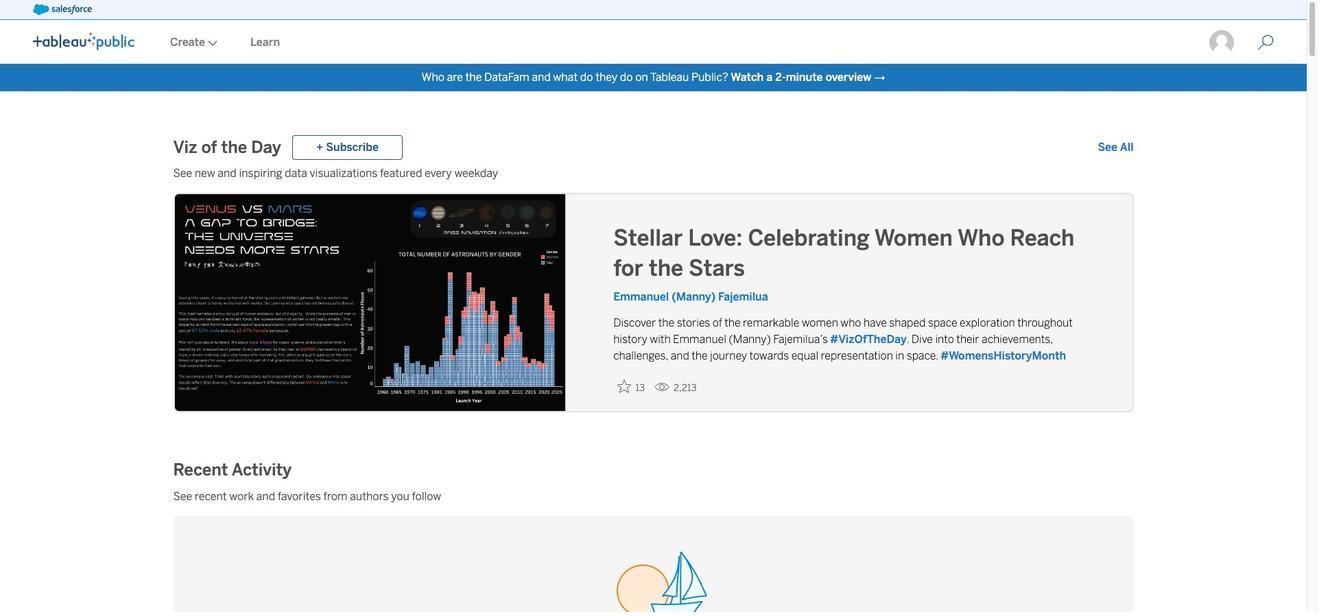 Task type: describe. For each thing, give the bounding box(es) containing it.
salesforce logo image
[[33, 4, 92, 15]]

tableau public viz of the day image
[[175, 194, 567, 414]]

jacob.simon6557 image
[[1208, 29, 1236, 56]]

recent activity heading
[[173, 459, 292, 481]]

go to search image
[[1241, 34, 1291, 51]]

add favorite image
[[618, 379, 631, 393]]



Task type: vqa. For each thing, say whether or not it's contained in the screenshot.
The Jacob.Simon6557 "icon"
yes



Task type: locate. For each thing, give the bounding box(es) containing it.
logo image
[[33, 32, 134, 50]]

see recent work and favorites from authors you follow element
[[173, 489, 1134, 505]]

create image
[[205, 40, 217, 46]]

see all viz of the day element
[[1098, 139, 1134, 156]]

Add Favorite button
[[613, 375, 649, 398]]

see new and inspiring data visualizations featured every weekday element
[[173, 165, 1134, 182]]

viz of the day heading
[[173, 137, 281, 158]]



